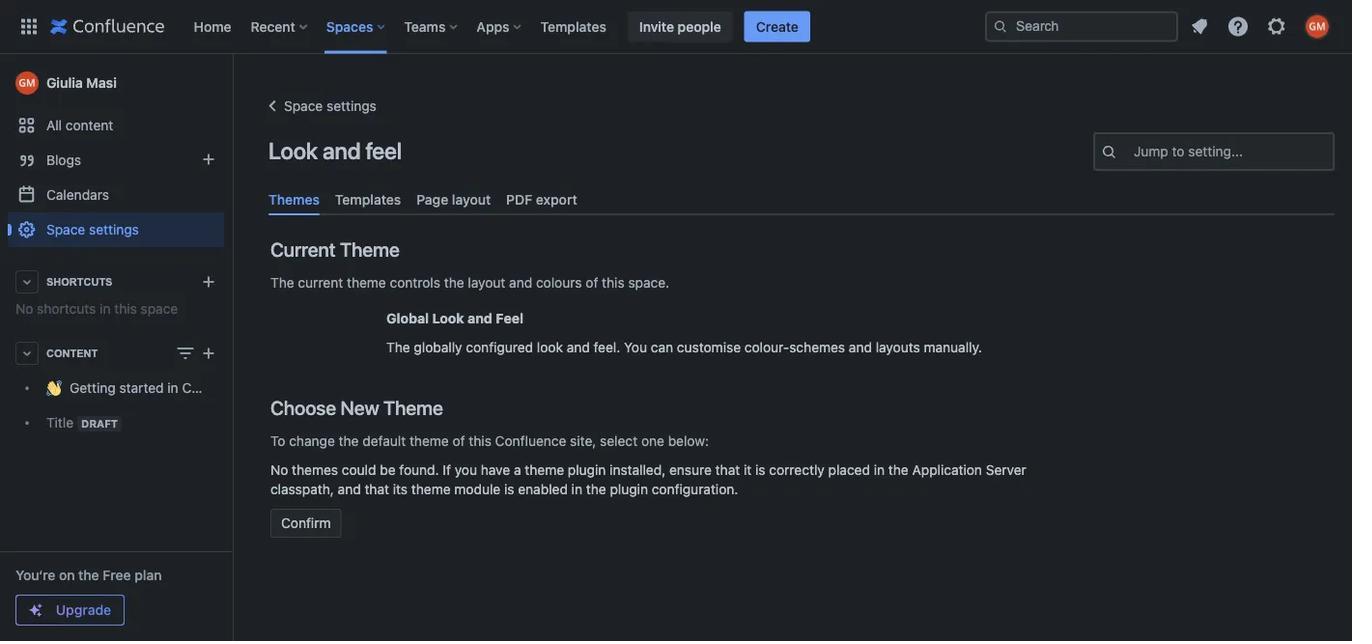 Task type: locate. For each thing, give the bounding box(es) containing it.
space element
[[0, 54, 253, 641]]

0 vertical spatial space settings
[[284, 98, 377, 114]]

getting
[[70, 380, 116, 396]]

of
[[586, 275, 598, 291], [453, 433, 465, 449]]

giulia masi link
[[8, 64, 224, 102]]

shortcuts button
[[8, 265, 224, 299]]

tree containing getting started in confluence
[[8, 371, 253, 440]]

select
[[600, 433, 638, 449]]

ensure
[[669, 462, 712, 478]]

1 horizontal spatial templates link
[[535, 11, 612, 42]]

1 vertical spatial this
[[114, 301, 137, 317]]

search image
[[993, 19, 1008, 34]]

1 vertical spatial theme
[[383, 396, 443, 419]]

page
[[416, 191, 448, 207]]

global look and feel
[[386, 311, 523, 327]]

0 horizontal spatial is
[[504, 482, 514, 498]]

configured
[[466, 340, 533, 356]]

on
[[59, 567, 75, 583]]

0 vertical spatial settings
[[326, 98, 377, 114]]

1 vertical spatial settings
[[89, 222, 139, 238]]

0 vertical spatial the
[[270, 275, 294, 291]]

collapse sidebar image
[[211, 64, 253, 102]]

theme up the controls
[[340, 238, 400, 260]]

look up themes
[[268, 137, 318, 164]]

in right started
[[167, 380, 178, 396]]

Search field
[[985, 11, 1178, 42]]

this down the shortcuts dropdown button
[[114, 301, 137, 317]]

1 horizontal spatial the
[[386, 340, 410, 356]]

the left application
[[888, 462, 909, 478]]

1 horizontal spatial space
[[284, 98, 323, 114]]

1 vertical spatial confluence
[[495, 433, 566, 449]]

calendars
[[46, 187, 109, 203]]

layouts
[[876, 340, 920, 356]]

0 horizontal spatial confluence
[[182, 380, 253, 396]]

2 horizontal spatial this
[[602, 275, 625, 291]]

site,
[[570, 433, 596, 449]]

space settings down the "calendars" at the top left of the page
[[46, 222, 139, 238]]

the up could
[[339, 433, 359, 449]]

the
[[270, 275, 294, 291], [386, 340, 410, 356]]

2 vertical spatial this
[[469, 433, 491, 449]]

0 vertical spatial templates link
[[535, 11, 612, 42]]

0 vertical spatial this
[[602, 275, 625, 291]]

pdf export link
[[499, 183, 585, 216]]

space up look and feel
[[284, 98, 323, 114]]

new
[[340, 396, 379, 419]]

the down the global
[[386, 340, 410, 356]]

0 vertical spatial is
[[755, 462, 765, 478]]

0 vertical spatial look
[[268, 137, 318, 164]]

free
[[103, 567, 131, 583]]

have
[[481, 462, 510, 478]]

global element
[[12, 0, 981, 54]]

feel
[[496, 311, 523, 327]]

0 vertical spatial templates
[[540, 18, 606, 34]]

settings up look and feel
[[326, 98, 377, 114]]

plugin down site,
[[568, 462, 606, 478]]

1 horizontal spatial of
[[586, 275, 598, 291]]

and inside 'no themes could be found. if you have a theme plugin installed, ensure that it is correctly placed in the application server classpath, and that its theme module is enabled in the plugin configuration.'
[[338, 482, 361, 498]]

space settings link down the "calendars" at the top left of the page
[[8, 212, 224, 247]]

1 vertical spatial templates link
[[327, 183, 409, 216]]

0 vertical spatial plugin
[[568, 462, 606, 478]]

None submit
[[270, 509, 341, 538]]

0 horizontal spatial no
[[15, 301, 33, 317]]

is down the a at the left
[[504, 482, 514, 498]]

plugin
[[568, 462, 606, 478], [610, 482, 648, 498]]

confluence image
[[50, 15, 165, 38], [50, 15, 165, 38]]

default
[[362, 433, 406, 449]]

draft
[[81, 417, 118, 430]]

templates link
[[535, 11, 612, 42], [327, 183, 409, 216]]

and
[[323, 137, 361, 164], [509, 275, 532, 291], [468, 311, 492, 327], [567, 340, 590, 356], [849, 340, 872, 356], [338, 482, 361, 498]]

theme up default
[[383, 396, 443, 419]]

0 vertical spatial of
[[586, 275, 598, 291]]

0 horizontal spatial of
[[453, 433, 465, 449]]

it
[[744, 462, 752, 478]]

getting started in confluence
[[70, 380, 253, 396]]

jump
[[1134, 143, 1168, 159]]

of up you
[[453, 433, 465, 449]]

look up globally
[[432, 311, 464, 327]]

is right it
[[755, 462, 765, 478]]

0 vertical spatial confluence
[[182, 380, 253, 396]]

space settings link up look and feel
[[261, 95, 377, 118]]

space down the "calendars" at the top left of the page
[[46, 222, 85, 238]]

feel
[[365, 137, 402, 164]]

space.
[[628, 275, 669, 291]]

templates link down feel
[[327, 183, 409, 216]]

plan
[[135, 567, 162, 583]]

create a blog image
[[197, 148, 220, 171]]

this left space.
[[602, 275, 625, 291]]

themes
[[292, 462, 338, 478]]

no inside "space" element
[[15, 301, 33, 317]]

feel.
[[594, 340, 620, 356]]

be
[[380, 462, 396, 478]]

Search settings text field
[[1134, 142, 1137, 161]]

the
[[444, 275, 464, 291], [339, 433, 359, 449], [888, 462, 909, 478], [586, 482, 606, 498], [78, 567, 99, 583]]

started
[[119, 380, 164, 396]]

a
[[514, 462, 521, 478]]

layout up feel
[[468, 275, 505, 291]]

customise
[[677, 340, 741, 356]]

0 horizontal spatial the
[[270, 275, 294, 291]]

settings down calendars "link"
[[89, 222, 139, 238]]

masi
[[86, 75, 117, 91]]

0 horizontal spatial plugin
[[568, 462, 606, 478]]

1 vertical spatial space
[[46, 222, 85, 238]]

settings
[[326, 98, 377, 114], [89, 222, 139, 238]]

confluence
[[182, 380, 253, 396], [495, 433, 566, 449]]

tree
[[8, 371, 253, 440]]

0 vertical spatial no
[[15, 301, 33, 317]]

confluence inside tree
[[182, 380, 253, 396]]

no down to
[[270, 462, 288, 478]]

title
[[46, 415, 73, 430]]

0 horizontal spatial this
[[114, 301, 137, 317]]

0 horizontal spatial space settings
[[46, 222, 139, 238]]

space settings link
[[261, 95, 377, 118], [8, 212, 224, 247]]

this up you
[[469, 433, 491, 449]]

templates link right apps popup button
[[535, 11, 612, 42]]

1 horizontal spatial templates
[[540, 18, 606, 34]]

correctly
[[769, 462, 825, 478]]

0 vertical spatial layout
[[452, 191, 491, 207]]

templates right apps popup button
[[540, 18, 606, 34]]

page layout
[[416, 191, 491, 207]]

invite people
[[639, 18, 721, 34]]

the right on
[[78, 567, 99, 583]]

of right the colours
[[586, 275, 598, 291]]

layout right page
[[452, 191, 491, 207]]

colours
[[536, 275, 582, 291]]

installed,
[[610, 462, 666, 478]]

that left it
[[715, 462, 740, 478]]

0 horizontal spatial settings
[[89, 222, 139, 238]]

1 horizontal spatial that
[[715, 462, 740, 478]]

in inside tree
[[167, 380, 178, 396]]

1 vertical spatial is
[[504, 482, 514, 498]]

space settings up look and feel
[[284, 98, 377, 114]]

confluence up the a at the left
[[495, 433, 566, 449]]

space
[[141, 301, 178, 317]]

0 horizontal spatial templates link
[[327, 183, 409, 216]]

below:
[[668, 433, 709, 449]]

1 vertical spatial no
[[270, 462, 288, 478]]

in down the shortcuts dropdown button
[[100, 301, 111, 317]]

setting...
[[1188, 143, 1243, 159]]

1 vertical spatial space settings link
[[8, 212, 224, 247]]

1 vertical spatial that
[[365, 482, 389, 498]]

content
[[66, 117, 113, 133]]

theme down found.
[[411, 482, 451, 498]]

shortcuts
[[46, 276, 112, 288]]

banner
[[0, 0, 1352, 54]]

that down be
[[365, 482, 389, 498]]

current
[[298, 275, 343, 291]]

0 horizontal spatial space
[[46, 222, 85, 238]]

could
[[342, 462, 376, 478]]

tab list
[[261, 183, 1342, 216]]

giulia
[[46, 75, 83, 91]]

appswitcher icon image
[[17, 15, 41, 38]]

that
[[715, 462, 740, 478], [365, 482, 389, 498]]

pdf export
[[506, 191, 577, 207]]

1 horizontal spatial no
[[270, 462, 288, 478]]

1 horizontal spatial this
[[469, 433, 491, 449]]

1 horizontal spatial plugin
[[610, 482, 648, 498]]

1 horizontal spatial space settings link
[[261, 95, 377, 118]]

1 vertical spatial space settings
[[46, 222, 139, 238]]

look
[[537, 340, 563, 356]]

in
[[100, 301, 111, 317], [167, 380, 178, 396], [874, 462, 885, 478], [571, 482, 582, 498]]

no
[[15, 301, 33, 317], [270, 462, 288, 478]]

1 vertical spatial templates
[[335, 191, 401, 207]]

templates down feel
[[335, 191, 401, 207]]

to
[[270, 433, 285, 449]]

0 horizontal spatial look
[[268, 137, 318, 164]]

1 vertical spatial the
[[386, 340, 410, 356]]

1 vertical spatial of
[[453, 433, 465, 449]]

current theme
[[270, 238, 400, 260]]

0 vertical spatial that
[[715, 462, 740, 478]]

export
[[536, 191, 577, 207]]

settings icon image
[[1265, 15, 1288, 38]]

no for no shortcuts in this space
[[15, 301, 33, 317]]

invite people button
[[628, 11, 733, 42]]

you
[[455, 462, 477, 478]]

this
[[602, 275, 625, 291], [114, 301, 137, 317], [469, 433, 491, 449]]

layout
[[452, 191, 491, 207], [468, 275, 505, 291]]

tree inside "space" element
[[8, 371, 253, 440]]

plugin down installed,
[[610, 482, 648, 498]]

global
[[386, 311, 429, 327]]

is
[[755, 462, 765, 478], [504, 482, 514, 498]]

1 vertical spatial look
[[432, 311, 464, 327]]

no inside 'no themes could be found. if you have a theme plugin installed, ensure that it is correctly placed in the application server classpath, and that its theme module is enabled in the plugin configuration.'
[[270, 462, 288, 478]]

tab list containing themes
[[261, 183, 1342, 216]]

apps
[[477, 18, 510, 34]]

no left the shortcuts
[[15, 301, 33, 317]]

confluence down create a page icon
[[182, 380, 253, 396]]

0 horizontal spatial templates
[[335, 191, 401, 207]]

the left current
[[270, 275, 294, 291]]



Task type: describe. For each thing, give the bounding box(es) containing it.
spaces button
[[320, 11, 392, 42]]

server
[[986, 462, 1026, 478]]

0 horizontal spatial space settings link
[[8, 212, 224, 247]]

no shortcuts in this space
[[15, 301, 178, 317]]

theme up enabled
[[525, 462, 564, 478]]

in right enabled
[[571, 482, 582, 498]]

manually.
[[924, 340, 982, 356]]

add shortcut image
[[197, 270, 220, 294]]

choose new theme
[[270, 396, 443, 419]]

no for no themes could be found. if you have a theme plugin installed, ensure that it is correctly placed in the application server classpath, and that its theme module is enabled in the plugin configuration.
[[270, 462, 288, 478]]

to change the default theme of this confluence site, select one below:
[[270, 433, 709, 449]]

invite
[[639, 18, 674, 34]]

1 vertical spatial layout
[[468, 275, 505, 291]]

templates inside the global element
[[540, 18, 606, 34]]

can
[[651, 340, 673, 356]]

change view image
[[174, 342, 197, 365]]

placed
[[828, 462, 870, 478]]

0 vertical spatial space settings link
[[261, 95, 377, 118]]

current
[[270, 238, 336, 260]]

teams
[[404, 18, 446, 34]]

pdf
[[506, 191, 532, 207]]

people
[[678, 18, 721, 34]]

apps button
[[471, 11, 529, 42]]

theme right current
[[347, 275, 386, 291]]

application
[[912, 462, 982, 478]]

one
[[641, 433, 664, 449]]

banner containing home
[[0, 0, 1352, 54]]

teams button
[[398, 11, 465, 42]]

schemes
[[789, 340, 845, 356]]

0 horizontal spatial that
[[365, 482, 389, 498]]

all content
[[46, 117, 113, 133]]

no themes could be found. if you have a theme plugin installed, ensure that it is correctly placed in the application server classpath, and that its theme module is enabled in the plugin configuration.
[[270, 462, 1026, 498]]

help icon image
[[1227, 15, 1250, 38]]

layout inside page layout 'link'
[[452, 191, 491, 207]]

settings inside "space" element
[[89, 222, 139, 238]]

1 horizontal spatial look
[[432, 311, 464, 327]]

if
[[443, 462, 451, 478]]

create a page image
[[197, 342, 220, 365]]

to
[[1172, 143, 1185, 159]]

content button
[[8, 336, 224, 371]]

upgrade button
[[16, 596, 124, 625]]

globally
[[414, 340, 462, 356]]

the current theme controls the layout and colours of this space.
[[270, 275, 669, 291]]

you're on the free plan
[[15, 567, 162, 583]]

create
[[756, 18, 799, 34]]

in right placed
[[874, 462, 885, 478]]

jump to setting...
[[1134, 143, 1243, 159]]

themes link
[[261, 183, 327, 216]]

1 horizontal spatial space settings
[[284, 98, 377, 114]]

you
[[624, 340, 647, 356]]

0 vertical spatial space
[[284, 98, 323, 114]]

getting started in confluence link
[[8, 371, 253, 406]]

premium image
[[28, 603, 43, 618]]

its
[[393, 482, 408, 498]]

the inside "space" element
[[78, 567, 99, 583]]

create link
[[744, 11, 810, 42]]

all
[[46, 117, 62, 133]]

1 horizontal spatial is
[[755, 462, 765, 478]]

the for global look and feel
[[386, 340, 410, 356]]

upgrade
[[56, 602, 111, 618]]

1 horizontal spatial confluence
[[495, 433, 566, 449]]

blogs
[[46, 152, 81, 168]]

content
[[46, 347, 98, 359]]

theme up found.
[[409, 433, 449, 449]]

change
[[289, 433, 335, 449]]

notification icon image
[[1188, 15, 1211, 38]]

1 vertical spatial plugin
[[610, 482, 648, 498]]

title draft
[[46, 415, 118, 430]]

shortcuts
[[37, 301, 96, 317]]

recent
[[251, 18, 295, 34]]

the globally configured look and feel. you can customise colour-schemes and layouts manually.
[[386, 340, 982, 356]]

the for current theme
[[270, 275, 294, 291]]

found.
[[399, 462, 439, 478]]

blogs link
[[8, 143, 224, 178]]

the up global look and feel
[[444, 275, 464, 291]]

recent button
[[245, 11, 315, 42]]

choose
[[270, 396, 336, 419]]

0 vertical spatial theme
[[340, 238, 400, 260]]

1 horizontal spatial settings
[[326, 98, 377, 114]]

page layout link
[[409, 183, 499, 216]]

themes
[[268, 191, 320, 207]]

module
[[454, 482, 501, 498]]

templates inside "tab list"
[[335, 191, 401, 207]]

spaces
[[326, 18, 373, 34]]

calendars link
[[8, 178, 224, 212]]

giulia masi
[[46, 75, 117, 91]]

the down site,
[[586, 482, 606, 498]]

classpath,
[[270, 482, 334, 498]]

enabled
[[518, 482, 568, 498]]

colour-
[[744, 340, 789, 356]]

this inside "space" element
[[114, 301, 137, 317]]

home
[[194, 18, 231, 34]]

space settings inside "space" element
[[46, 222, 139, 238]]

home link
[[188, 11, 237, 42]]



Task type: vqa. For each thing, say whether or not it's contained in the screenshot.
the left the Templates
yes



